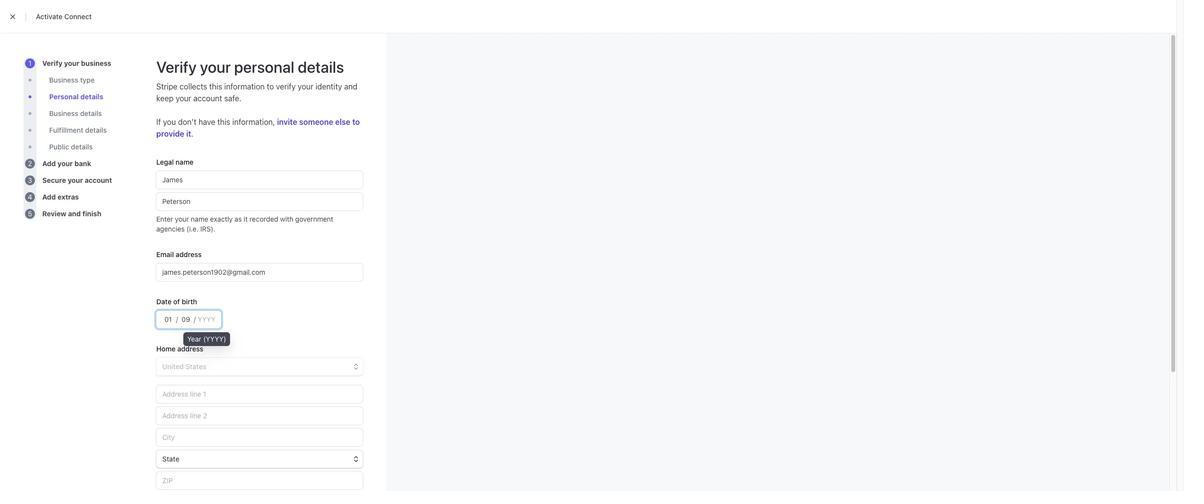 Task type: describe. For each thing, give the bounding box(es) containing it.
it for as
[[244, 215, 248, 223]]

verify
[[276, 82, 296, 91]]

it for provide
[[186, 129, 191, 138]]

and inside review and finish link
[[68, 210, 81, 218]]

personal
[[234, 58, 295, 76]]

yyyy
[[206, 335, 224, 343]]

review
[[42, 210, 66, 218]]

legal name
[[156, 158, 194, 166]]

public
[[49, 143, 69, 151]]

business type link
[[49, 75, 95, 85]]

government
[[295, 215, 333, 223]]

enter your name exactly as it recorded with government agencies (i.e. irs).
[[156, 215, 333, 233]]

review and finish link
[[42, 209, 101, 219]]

business details link
[[49, 109, 102, 119]]

address for home address
[[177, 345, 203, 353]]

1 / from the left
[[176, 315, 178, 324]]

identity
[[316, 82, 342, 91]]

and inside stripe collects this information to verify your identity and keep your account safe.
[[344, 82, 358, 91]]

activate
[[36, 12, 62, 21]]

to inside stripe collects this information to verify your identity and keep your account safe.
[[267, 82, 274, 91]]

verify for verify your business
[[42, 59, 62, 67]]

add your bank
[[42, 159, 91, 168]]

Address line 2 text field
[[156, 407, 363, 425]]

5
[[28, 210, 32, 218]]

provide
[[156, 129, 184, 138]]

year ( yyyy )
[[187, 335, 226, 343]]

don't
[[178, 118, 197, 126]]

your for verify your personal details
[[200, 58, 231, 76]]

Date of birth text field
[[160, 311, 176, 329]]

fulfillment details link
[[49, 125, 107, 135]]

Email address email field
[[156, 264, 363, 281]]

if
[[156, 118, 161, 126]]

business type
[[49, 76, 95, 84]]

business
[[81, 59, 111, 67]]

invite
[[277, 118, 297, 126]]

0 vertical spatial name
[[176, 158, 194, 166]]

as
[[235, 215, 242, 223]]

else
[[335, 118, 351, 126]]

public details
[[49, 143, 93, 151]]

details for business details
[[80, 109, 102, 118]]

Year text field
[[196, 311, 218, 329]]

extras
[[58, 193, 79, 201]]

Day text field
[[178, 311, 194, 329]]

information,
[[232, 118, 275, 126]]

City text field
[[156, 429, 363, 447]]

if you don't have this information,
[[156, 118, 277, 126]]

year
[[187, 335, 201, 343]]

with
[[280, 215, 294, 223]]

home
[[156, 345, 176, 353]]

2
[[28, 159, 32, 168]]

Last name text field
[[156, 193, 363, 210]]

safe.
[[224, 94, 242, 103]]

activate connect
[[36, 12, 92, 21]]

business for business type
[[49, 76, 78, 84]]

invite someone else to provide it button
[[156, 118, 360, 138]]

(
[[203, 335, 206, 343]]

2 / from the left
[[194, 315, 196, 324]]

Address line 1 text field
[[156, 386, 363, 403]]

1
[[28, 59, 32, 67]]

details for fulfillment details
[[85, 126, 107, 134]]



Task type: vqa. For each thing, say whether or not it's contained in the screenshot.
Total
no



Task type: locate. For each thing, give the bounding box(es) containing it.
this inside stripe collects this information to verify your identity and keep your account safe.
[[209, 82, 222, 91]]

review and finish
[[42, 210, 101, 218]]

add inside add your bank link
[[42, 159, 56, 168]]

account inside secure your account link
[[85, 176, 112, 184]]

address for email address
[[176, 250, 202, 259]]

and left finish
[[68, 210, 81, 218]]

details for personal details
[[80, 92, 103, 101]]

stripe collects this information to verify your identity and keep your account safe.
[[156, 82, 358, 103]]

business
[[49, 76, 78, 84], [49, 109, 78, 118]]

details down business details link
[[85, 126, 107, 134]]

collects
[[180, 82, 207, 91]]

1 horizontal spatial account
[[194, 94, 222, 103]]

address down year
[[177, 345, 203, 353]]

0 vertical spatial to
[[267, 82, 274, 91]]

details down type
[[80, 92, 103, 101]]

ZIP text field
[[156, 472, 363, 490]]

fulfillment
[[49, 126, 83, 134]]

agencies
[[156, 225, 185, 233]]

)
[[224, 335, 226, 343]]

your for enter your name exactly as it recorded with government agencies (i.e. irs).
[[175, 215, 189, 223]]

your down public details link in the top of the page
[[58, 159, 73, 168]]

/
[[176, 315, 178, 324], [194, 315, 196, 324]]

1 horizontal spatial it
[[244, 215, 248, 223]]

account inside stripe collects this information to verify your identity and keep your account safe.
[[194, 94, 222, 103]]

4
[[28, 193, 32, 201]]

0 vertical spatial address
[[176, 250, 202, 259]]

1 business from the top
[[49, 76, 78, 84]]

add
[[42, 159, 56, 168], [42, 193, 56, 201]]

.
[[191, 129, 193, 138]]

1 vertical spatial and
[[68, 210, 81, 218]]

secure your account link
[[42, 176, 112, 185]]

0 vertical spatial account
[[194, 94, 222, 103]]

1 vertical spatial it
[[244, 215, 248, 223]]

account down collects
[[194, 94, 222, 103]]

1 horizontal spatial verify
[[156, 58, 197, 76]]

this right collects
[[209, 82, 222, 91]]

1 horizontal spatial /
[[194, 315, 196, 324]]

1 vertical spatial name
[[191, 215, 208, 223]]

add inside "add extras" link
[[42, 193, 56, 201]]

verify your business link
[[42, 59, 111, 68]]

your up the (i.e.
[[175, 215, 189, 223]]

recorded
[[250, 215, 278, 223]]

finish
[[82, 210, 101, 218]]

1 horizontal spatial to
[[353, 118, 360, 126]]

fulfillment details
[[49, 126, 107, 134]]

your for add your bank
[[58, 159, 73, 168]]

Legal name text field
[[156, 171, 363, 189]]

0 vertical spatial it
[[186, 129, 191, 138]]

your up collects
[[200, 58, 231, 76]]

add extras
[[42, 193, 79, 201]]

verify
[[156, 58, 197, 76], [42, 59, 62, 67]]

name inside enter your name exactly as it recorded with government agencies (i.e. irs).
[[191, 215, 208, 223]]

and
[[344, 82, 358, 91], [68, 210, 81, 218]]

it
[[186, 129, 191, 138], [244, 215, 248, 223]]

2 add from the top
[[42, 193, 56, 201]]

1 vertical spatial to
[[353, 118, 360, 126]]

verify your personal details
[[156, 58, 344, 76]]

keep
[[156, 94, 174, 103]]

0 horizontal spatial verify
[[42, 59, 62, 67]]

your
[[200, 58, 231, 76], [64, 59, 79, 67], [298, 82, 314, 91], [176, 94, 191, 103], [58, 159, 73, 168], [68, 176, 83, 184], [175, 215, 189, 223]]

verify right 1
[[42, 59, 62, 67]]

0 vertical spatial this
[[209, 82, 222, 91]]

1 vertical spatial address
[[177, 345, 203, 353]]

personal details
[[49, 92, 103, 101]]

information
[[224, 82, 265, 91]]

account down bank
[[85, 176, 112, 184]]

stripe
[[156, 82, 178, 91]]

0 horizontal spatial account
[[85, 176, 112, 184]]

your up business type
[[64, 59, 79, 67]]

this
[[209, 82, 222, 91], [217, 118, 230, 126]]

add down secure
[[42, 193, 56, 201]]

tooltip
[[183, 332, 230, 346]]

verify your business
[[42, 59, 111, 67]]

have
[[199, 118, 215, 126]]

of
[[173, 298, 180, 306]]

1 vertical spatial add
[[42, 193, 56, 201]]

connect
[[64, 12, 92, 21]]

personal details link
[[49, 92, 103, 102]]

1 vertical spatial account
[[85, 176, 112, 184]]

address right 'email'
[[176, 250, 202, 259]]

your up extras
[[68, 176, 83, 184]]

it inside invite someone else to provide it
[[186, 129, 191, 138]]

your for secure your account
[[68, 176, 83, 184]]

personal
[[49, 92, 79, 101]]

1 horizontal spatial and
[[344, 82, 358, 91]]

it right as on the top
[[244, 215, 248, 223]]

secure
[[42, 176, 66, 184]]

account
[[194, 94, 222, 103], [85, 176, 112, 184]]

1 add from the top
[[42, 159, 56, 168]]

enter
[[156, 215, 173, 223]]

details up fulfillment details
[[80, 109, 102, 118]]

your down collects
[[176, 94, 191, 103]]

0 vertical spatial add
[[42, 159, 56, 168]]

bank
[[75, 159, 91, 168]]

tooltip containing year
[[183, 332, 230, 346]]

business up personal
[[49, 76, 78, 84]]

/ down date of birth
[[176, 315, 178, 324]]

legal
[[156, 158, 174, 166]]

home address
[[156, 345, 203, 353]]

verify up stripe
[[156, 58, 197, 76]]

someone
[[299, 118, 333, 126]]

verify for verify your personal details
[[156, 58, 197, 76]]

3
[[28, 176, 32, 184]]

to
[[267, 82, 274, 91], [353, 118, 360, 126]]

public details link
[[49, 142, 93, 152]]

add for add your bank
[[42, 159, 56, 168]]

secure your account
[[42, 176, 112, 184]]

name right 'legal'
[[176, 158, 194, 166]]

birth
[[182, 298, 197, 306]]

invite someone else to provide it
[[156, 118, 360, 138]]

1 vertical spatial business
[[49, 109, 78, 118]]

business details
[[49, 109, 102, 118]]

exactly
[[210, 215, 233, 223]]

business down personal
[[49, 109, 78, 118]]

type
[[80, 76, 95, 84]]

business for business details
[[49, 109, 78, 118]]

name up the (i.e.
[[191, 215, 208, 223]]

email address
[[156, 250, 202, 259]]

0 vertical spatial business
[[49, 76, 78, 84]]

details
[[298, 58, 344, 76], [80, 92, 103, 101], [80, 109, 102, 118], [85, 126, 107, 134], [71, 143, 93, 151]]

0 horizontal spatial and
[[68, 210, 81, 218]]

add your bank link
[[42, 159, 91, 169]]

to left 'verify'
[[267, 82, 274, 91]]

0 horizontal spatial it
[[186, 129, 191, 138]]

details up identity
[[298, 58, 344, 76]]

it inside enter your name exactly as it recorded with government agencies (i.e. irs).
[[244, 215, 248, 223]]

/ down birth
[[194, 315, 196, 324]]

address
[[176, 250, 202, 259], [177, 345, 203, 353]]

1 vertical spatial this
[[217, 118, 230, 126]]

0 horizontal spatial /
[[176, 315, 178, 324]]

your right 'verify'
[[298, 82, 314, 91]]

it down don't
[[186, 129, 191, 138]]

your inside enter your name exactly as it recorded with government agencies (i.e. irs).
[[175, 215, 189, 223]]

add for add extras
[[42, 193, 56, 201]]

add up secure
[[42, 159, 56, 168]]

irs).
[[200, 225, 215, 233]]

name
[[176, 158, 194, 166], [191, 215, 208, 223]]

to right else
[[353, 118, 360, 126]]

date of birth
[[156, 298, 197, 306]]

(i.e.
[[187, 225, 199, 233]]

details for public details
[[71, 143, 93, 151]]

details up bank
[[71, 143, 93, 151]]

to inside invite someone else to provide it
[[353, 118, 360, 126]]

you
[[163, 118, 176, 126]]

your for verify your business
[[64, 59, 79, 67]]

0 vertical spatial and
[[344, 82, 358, 91]]

2 business from the top
[[49, 109, 78, 118]]

0 horizontal spatial to
[[267, 82, 274, 91]]

this right have
[[217, 118, 230, 126]]

email
[[156, 250, 174, 259]]

add extras link
[[42, 192, 79, 202]]

and right identity
[[344, 82, 358, 91]]

date
[[156, 298, 172, 306]]



